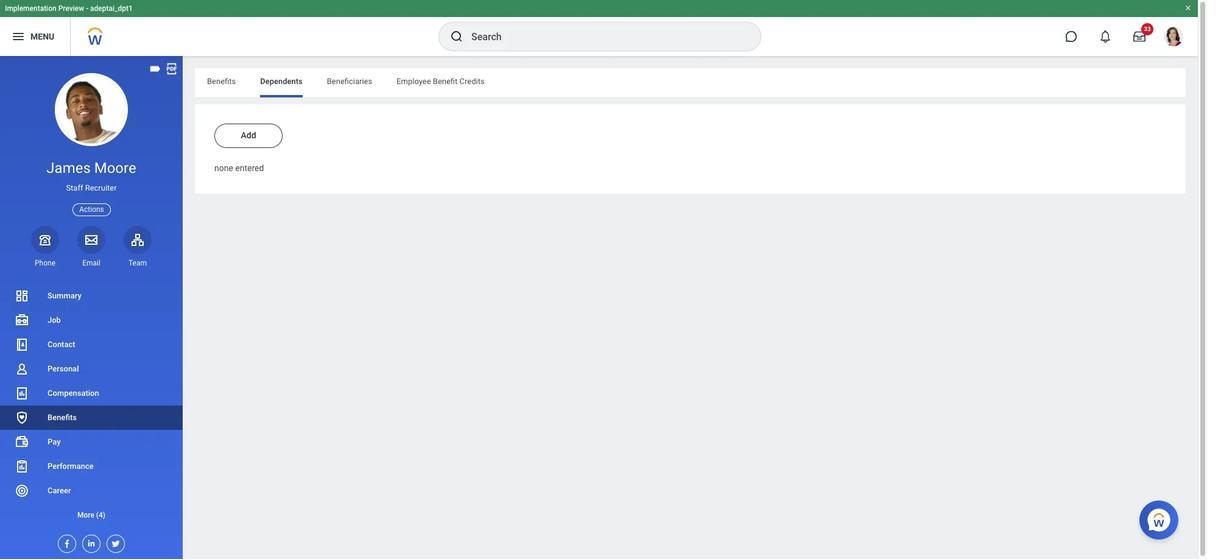 Task type: describe. For each thing, give the bounding box(es) containing it.
job image
[[15, 313, 29, 328]]

-
[[86, 4, 88, 13]]

implementation
[[5, 4, 56, 13]]

0 vertical spatial benefits
[[207, 77, 236, 86]]

performance
[[48, 462, 94, 471]]

mail image
[[84, 233, 99, 247]]

entered
[[235, 163, 264, 173]]

job
[[48, 316, 61, 325]]

staff
[[66, 184, 83, 193]]

performance link
[[0, 455, 183, 479]]

justify image
[[11, 29, 26, 44]]

close environment banner image
[[1185, 4, 1192, 12]]

james moore
[[47, 160, 136, 177]]

actions
[[79, 205, 104, 214]]

moore
[[94, 160, 136, 177]]

add
[[241, 130, 256, 140]]

personal
[[48, 364, 79, 374]]

33
[[1144, 26, 1151, 32]]

navigation pane region
[[0, 56, 183, 559]]

preview
[[58, 4, 84, 13]]

tag image
[[149, 62, 162, 76]]

employee benefit credits
[[397, 77, 485, 86]]

email button
[[77, 226, 105, 268]]

Search Workday  search field
[[472, 23, 736, 50]]

contact
[[48, 340, 75, 349]]

employee
[[397, 77, 431, 86]]

33 button
[[1127, 23, 1154, 50]]

dependents
[[260, 77, 303, 86]]

team
[[129, 259, 147, 267]]

none
[[214, 163, 233, 173]]

summary link
[[0, 284, 183, 308]]

view printable version (pdf) image
[[165, 62, 179, 76]]

pay image
[[15, 435, 29, 450]]

phone james moore element
[[31, 258, 59, 268]]

contact image
[[15, 338, 29, 352]]

phone image
[[37, 233, 54, 247]]

menu banner
[[0, 0, 1199, 56]]

add button
[[214, 124, 283, 148]]

recruiter
[[85, 184, 117, 193]]

none entered
[[214, 163, 264, 173]]

menu button
[[0, 17, 70, 56]]

phone button
[[31, 226, 59, 268]]



Task type: locate. For each thing, give the bounding box(es) containing it.
more (4) button
[[0, 503, 183, 528]]

performance image
[[15, 459, 29, 474]]

contact link
[[0, 333, 183, 357]]

list
[[0, 284, 183, 528]]

1 vertical spatial benefits
[[48, 413, 77, 422]]

phone
[[35, 259, 55, 267]]

more (4)
[[77, 511, 105, 520]]

pay
[[48, 437, 61, 447]]

tab list containing benefits
[[195, 68, 1186, 97]]

view team image
[[130, 233, 145, 247]]

benefits link
[[0, 406, 183, 430]]

0 horizontal spatial benefits
[[48, 413, 77, 422]]

profile logan mcneil image
[[1164, 27, 1184, 49]]

james
[[47, 160, 91, 177]]

summary image
[[15, 289, 29, 303]]

more
[[77, 511, 94, 520]]

pay link
[[0, 430, 183, 455]]

adeptai_dpt1
[[90, 4, 133, 13]]

summary
[[48, 291, 81, 300]]

beneficiaries
[[327, 77, 372, 86]]

compensation link
[[0, 381, 183, 406]]

search image
[[450, 29, 464, 44]]

tab list
[[195, 68, 1186, 97]]

benefits up pay
[[48, 413, 77, 422]]

staff recruiter
[[66, 184, 117, 193]]

career
[[48, 486, 71, 495]]

career image
[[15, 484, 29, 498]]

compensation
[[48, 389, 99, 398]]

benefits
[[207, 77, 236, 86], [48, 413, 77, 422]]

benefits image
[[15, 411, 29, 425]]

list containing summary
[[0, 284, 183, 528]]

more (4) button
[[0, 508, 183, 523]]

benefits left dependents
[[207, 77, 236, 86]]

linkedin image
[[83, 536, 96, 548]]

1 horizontal spatial benefits
[[207, 77, 236, 86]]

team james moore element
[[124, 258, 152, 268]]

personal image
[[15, 362, 29, 377]]

notifications large image
[[1100, 30, 1112, 43]]

career link
[[0, 479, 183, 503]]

email james moore element
[[77, 258, 105, 268]]

benefits inside 'link'
[[48, 413, 77, 422]]

personal link
[[0, 357, 183, 381]]

email
[[82, 259, 100, 267]]

twitter image
[[107, 536, 121, 549]]

(4)
[[96, 511, 105, 520]]

team link
[[124, 226, 152, 268]]

inbox large image
[[1134, 30, 1146, 43]]

implementation preview -   adeptai_dpt1
[[5, 4, 133, 13]]

menu
[[30, 31, 54, 41]]

job link
[[0, 308, 183, 333]]

benefit
[[433, 77, 458, 86]]

compensation image
[[15, 386, 29, 401]]

facebook image
[[58, 536, 72, 549]]

credits
[[460, 77, 485, 86]]

actions button
[[73, 203, 111, 216]]



Task type: vqa. For each thing, say whether or not it's contained in the screenshot.
name text field
no



